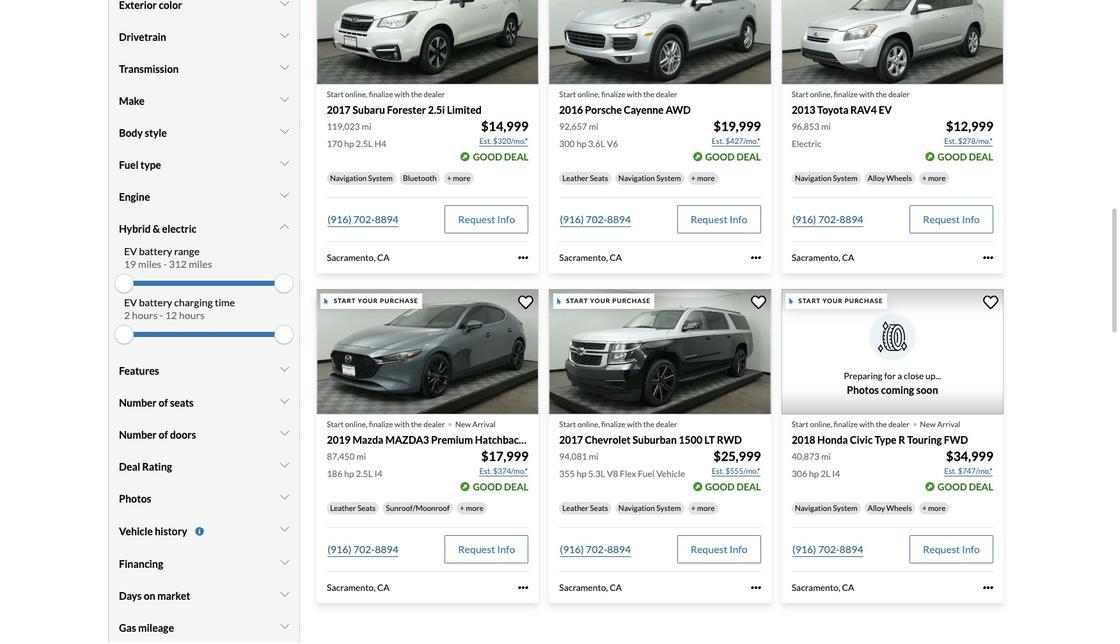Task type: describe. For each thing, give the bounding box(es) containing it.
deal
[[119, 460, 140, 472]]

fuel type button
[[119, 149, 289, 181]]

hp for $19,999
[[577, 138, 587, 149]]

(916) for $25,999
[[560, 543, 584, 555]]

8894 for $25,999
[[607, 543, 631, 555]]

deal for $34,999
[[969, 481, 993, 493]]

(916) for $34,999
[[792, 543, 816, 555]]

94,081
[[559, 451, 587, 462]]

porsche
[[585, 103, 622, 115]]

more for $14,999
[[453, 173, 471, 183]]

forester
[[387, 103, 426, 115]]

info for $19,999
[[730, 213, 748, 225]]

(916) 702-8894 for $17,999
[[328, 543, 399, 555]]

leather seats for 2016
[[563, 173, 608, 183]]

est. $555/mo.* button
[[711, 465, 761, 478]]

306
[[792, 468, 807, 479]]

time
[[215, 296, 235, 308]]

$12,999 est. $278/mo.*
[[944, 118, 993, 146]]

subaru
[[353, 103, 385, 115]]

start online, finalize with the dealer 2016 porsche cayenne awd
[[559, 89, 691, 115]]

2.5l for 2017
[[356, 138, 373, 149]]

2019
[[327, 434, 351, 446]]

number for number of doors
[[119, 428, 157, 440]]

days
[[119, 590, 142, 602]]

the for $17,999
[[411, 419, 422, 429]]

119,023 mi 170 hp 2.5l h4
[[327, 121, 386, 149]]

mi for $25,999
[[589, 451, 599, 462]]

$34,999
[[946, 448, 993, 464]]

style
[[145, 126, 167, 139]]

1500
[[679, 434, 703, 446]]

ellipsis h image
[[751, 583, 761, 593]]

&
[[153, 222, 160, 234]]

5.3l
[[588, 468, 605, 479]]

12
[[165, 309, 177, 321]]

finalize for $19,999
[[601, 89, 626, 99]]

gas mileage button
[[119, 612, 289, 642]]

2.5i
[[428, 103, 445, 115]]

40,873
[[792, 451, 820, 462]]

good for $19,999
[[705, 151, 735, 162]]

sacramento, ca for $14,999
[[327, 252, 390, 263]]

chevron down image for features
[[280, 364, 289, 374]]

online, for $19,999
[[578, 89, 600, 99]]

start online, finalize with the dealer 2017 subaru forester 2.5i limited
[[327, 89, 482, 115]]

system for 2017
[[368, 173, 393, 183]]

civic
[[850, 434, 873, 446]]

$19,999
[[714, 118, 761, 134]]

vehicle inside dropdown button
[[119, 525, 153, 537]]

electric
[[792, 138, 822, 149]]

financing button
[[119, 548, 289, 580]]

ca for $14,999
[[377, 252, 390, 263]]

sacramento, for $14,999
[[327, 252, 376, 263]]

touring
[[907, 434, 942, 446]]

fuel inside dropdown button
[[119, 158, 139, 171]]

2.5l for ·
[[356, 468, 373, 479]]

make button
[[119, 85, 289, 117]]

$25,999 est. $555/mo.*
[[712, 448, 761, 476]]

est. $427/mo.* button
[[711, 135, 761, 148]]

(916) for $14,999
[[328, 213, 352, 225]]

312
[[169, 258, 187, 270]]

chevron down image for number of seats
[[280, 396, 289, 406]]

purchase for $34,999
[[845, 297, 883, 305]]

drivetrain button
[[119, 21, 289, 53]]

market
[[157, 590, 190, 602]]

days on market
[[119, 590, 190, 602]]

ev inside start online, finalize with the dealer 2013 toyota rav4 ev
[[879, 103, 892, 115]]

limited
[[447, 103, 482, 115]]

hp for $17,999
[[344, 468, 354, 479]]

1 hours from the left
[[132, 309, 158, 321]]

fuel inside 94,081 mi 355 hp 5.3l v8 flex fuel vehicle
[[638, 468, 655, 479]]

dealer for $19,999
[[656, 89, 677, 99]]

transmission button
[[119, 53, 289, 85]]

doors
[[170, 428, 196, 440]]

request info for $25,999
[[691, 543, 748, 555]]

+ more for $25,999
[[691, 503, 715, 513]]

good deal for $19,999
[[705, 151, 761, 162]]

your for $25,999
[[590, 297, 611, 305]]

with for $34,999
[[859, 419, 874, 429]]

+ more for $19,999
[[691, 173, 715, 183]]

new for $17,999
[[455, 419, 471, 429]]

the for $19,999
[[643, 89, 655, 99]]

ca for $19,999
[[610, 252, 622, 263]]

info for $34,999
[[962, 543, 980, 555]]

$14,999
[[481, 118, 529, 134]]

number of doors button
[[119, 419, 289, 451]]

make
[[119, 94, 145, 107]]

request info button for $34,999
[[910, 535, 993, 564]]

(916) 702-8894 button for $14,999
[[327, 205, 399, 233]]

ev battery range 19 miles - 312 miles
[[124, 245, 212, 270]]

2016
[[559, 103, 583, 115]]

8894 for $19,999
[[607, 213, 631, 225]]

mazda3
[[385, 434, 429, 446]]

your for $34,999
[[823, 297, 843, 305]]

purchase for $25,999
[[612, 297, 651, 305]]

chevron down image for financing
[[280, 557, 289, 567]]

seats
[[170, 396, 194, 408]]

silver 2016 porsche cayenne awd suv / crossover all-wheel drive 8-speed automatic image
[[549, 0, 771, 84]]

702- for $19,999
[[586, 213, 607, 225]]

$427/mo.*
[[726, 136, 760, 146]]

19
[[124, 258, 136, 270]]

alloy for ·
[[868, 503, 885, 513]]

$12,999
[[946, 118, 993, 134]]

+ more for $12,999
[[922, 173, 946, 183]]

more for $17,999
[[466, 503, 484, 513]]

chevron down image for body style
[[280, 126, 289, 136]]

body style button
[[119, 117, 289, 149]]

ca for $34,999
[[842, 582, 854, 593]]

type
[[875, 434, 897, 446]]

view more image
[[195, 527, 204, 536]]

2013
[[792, 103, 816, 115]]

92,657
[[559, 121, 587, 132]]

info for $25,999
[[730, 543, 748, 555]]

sacramento, for $34,999
[[792, 582, 840, 593]]

v8
[[607, 468, 618, 479]]

hp for $34,999
[[809, 468, 819, 479]]

$17,999 est. $374/mo.*
[[479, 448, 529, 476]]

start for $19,999
[[559, 89, 576, 99]]

dealer for $12,999
[[889, 89, 910, 99]]

request info for $14,999
[[458, 213, 515, 225]]

awd inside start online, finalize with the dealer · new arrival 2019 mazda mazda3 premium hatchback awd
[[526, 434, 552, 446]]

gas mileage
[[119, 622, 174, 634]]

bluetooth
[[403, 173, 437, 183]]

start online, finalize with the dealer · new arrival 2019 mazda mazda3 premium hatchback awd
[[327, 411, 552, 446]]

request for $12,999
[[923, 213, 960, 225]]

deal rating button
[[119, 451, 289, 483]]

flex
[[620, 468, 636, 479]]

request for $34,999
[[923, 543, 960, 555]]

est. for $19,999
[[712, 136, 724, 146]]

vehicle photo unavailable image
[[782, 289, 1004, 414]]

+ for $34,999
[[922, 503, 927, 513]]

(916) 702-8894 button for $19,999
[[559, 205, 632, 233]]

alloy wheels for ·
[[868, 503, 912, 513]]

rating
[[142, 460, 172, 472]]

cayenne
[[624, 103, 664, 115]]

est. for $34,999
[[944, 466, 957, 476]]

seats for 2016
[[590, 173, 608, 183]]

alloy for 2013
[[868, 173, 885, 183]]

body style
[[119, 126, 167, 139]]

ca for $25,999
[[610, 582, 622, 593]]

(916) for $17,999
[[328, 543, 352, 555]]

seats for ·
[[358, 503, 376, 513]]

request info button for $17,999
[[445, 535, 529, 564]]

honda
[[817, 434, 848, 446]]

ev for ev battery range 19 miles - 312 miles
[[124, 245, 137, 257]]

finalize for $14,999
[[369, 89, 393, 99]]

features button
[[119, 355, 289, 387]]

black 2017 chevrolet suburban 1500 lt rwd suv / crossover 4x2 6-speed automatic overdrive image
[[549, 289, 771, 414]]

history
[[155, 525, 187, 537]]

702- for $17,999
[[353, 543, 375, 555]]

navigation system for ·
[[795, 503, 858, 513]]

range
[[174, 245, 200, 257]]

rav4
[[851, 103, 877, 115]]

$34,999 est. $747/mo.*
[[944, 448, 993, 476]]

start your purchase for $34,999
[[799, 297, 883, 305]]

online, for $34,999
[[810, 419, 832, 429]]

r
[[899, 434, 905, 446]]

gas
[[119, 622, 136, 634]]

702- for $14,999
[[353, 213, 375, 225]]

leather for 2017
[[563, 503, 589, 513]]

more for $34,999
[[928, 503, 946, 513]]

vehicle history button
[[119, 515, 289, 548]]

body
[[119, 126, 143, 139]]

wheels for ·
[[887, 503, 912, 513]]

purchase for $17,999
[[380, 297, 418, 305]]

1 chevron down image from the top
[[280, 0, 289, 8]]

ellipsis h image for $12,999
[[983, 253, 993, 263]]

mouse pointer image for $17,999
[[325, 298, 329, 304]]

system for ·
[[833, 503, 858, 513]]

with for $25,999
[[627, 419, 642, 429]]

finalize for $25,999
[[601, 419, 626, 429]]

start your purchase for $17,999
[[334, 297, 418, 305]]

request for $25,999
[[691, 543, 728, 555]]

ca for $17,999
[[377, 582, 390, 593]]



Task type: vqa. For each thing, say whether or not it's contained in the screenshot.


Task type: locate. For each thing, give the bounding box(es) containing it.
the for $34,999
[[876, 419, 887, 429]]

mi for $12,999
[[821, 121, 831, 132]]

2 chevron down image from the top
[[280, 30, 289, 40]]

chevron down image for number of doors
[[280, 428, 289, 438]]

good down est. $555/mo.* button
[[705, 481, 735, 493]]

0 vertical spatial vehicle
[[656, 468, 685, 479]]

finalize for $12,999
[[834, 89, 858, 99]]

seats down 5.3l
[[590, 503, 608, 513]]

· right r
[[912, 411, 918, 434]]

leather
[[563, 173, 589, 183], [330, 503, 356, 513], [563, 503, 589, 513]]

1 vertical spatial 2017
[[559, 434, 583, 446]]

9 chevron down image from the top
[[280, 621, 289, 631]]

chevron down image
[[280, 62, 289, 72], [280, 158, 289, 168], [280, 190, 289, 200], [280, 364, 289, 374], [280, 428, 289, 438], [280, 460, 289, 470], [280, 492, 289, 502], [280, 557, 289, 567]]

hp for $25,999
[[577, 468, 587, 479]]

awd inside start online, finalize with the dealer 2016 porsche cayenne awd
[[666, 103, 691, 115]]

0 horizontal spatial mouse pointer image
[[325, 298, 329, 304]]

1 vertical spatial -
[[160, 309, 163, 321]]

+ more down est. $427/mo.* button
[[691, 173, 715, 183]]

$17,999
[[481, 448, 529, 464]]

1 horizontal spatial your
[[590, 297, 611, 305]]

system for 2013
[[833, 173, 858, 183]]

2 mouse pointer image from the left
[[789, 298, 793, 304]]

mi
[[362, 121, 371, 132], [589, 121, 599, 132], [821, 121, 831, 132], [356, 451, 366, 462], [589, 451, 599, 462], [821, 451, 831, 462]]

1 horizontal spatial miles
[[189, 258, 212, 270]]

dealer inside start online, finalize with the dealer 2017 chevrolet suburban 1500 lt rwd
[[656, 419, 677, 429]]

vehicle down photos
[[119, 525, 153, 537]]

chevron down image for engine
[[280, 190, 289, 200]]

+ more right bluetooth at the left of the page
[[447, 173, 471, 183]]

system
[[368, 173, 393, 183], [657, 173, 681, 183], [833, 173, 858, 183], [657, 503, 681, 513], [833, 503, 858, 513]]

arrival inside start online, finalize with the dealer · new arrival 2019 mazda mazda3 premium hatchback awd
[[472, 419, 496, 429]]

0 vertical spatial number
[[119, 396, 157, 408]]

good for $12,999
[[938, 151, 967, 162]]

dealer for $17,999
[[424, 419, 445, 429]]

8894
[[375, 213, 399, 225], [607, 213, 631, 225], [840, 213, 863, 225], [375, 543, 399, 555], [607, 543, 631, 555], [840, 543, 863, 555]]

navigation system
[[330, 173, 393, 183], [618, 173, 681, 183], [795, 173, 858, 183], [618, 503, 681, 513], [795, 503, 858, 513]]

number of seats button
[[119, 387, 289, 419]]

0 vertical spatial alloy wheels
[[868, 173, 912, 183]]

0 vertical spatial wheels
[[887, 173, 912, 183]]

finalize up chevrolet
[[601, 419, 626, 429]]

est. for $17,999
[[479, 466, 492, 476]]

online, up honda
[[810, 419, 832, 429]]

silver 2013 toyota rav4 ev suv / crossover front-wheel drive automatic image
[[782, 0, 1004, 84]]

more down est. $374/mo.* button
[[466, 503, 484, 513]]

start online, finalize with the dealer 2017 chevrolet suburban 1500 lt rwd
[[559, 419, 742, 446]]

2017 inside start online, finalize with the dealer 2017 chevrolet suburban 1500 lt rwd
[[559, 434, 583, 446]]

1 horizontal spatial 2017
[[559, 434, 583, 446]]

87,450 mi 186 hp 2.5l i4
[[327, 451, 382, 479]]

8894 for $17,999
[[375, 543, 399, 555]]

1 · from the left
[[447, 411, 453, 434]]

0 horizontal spatial vehicle
[[119, 525, 153, 537]]

2.5l inside 119,023 mi 170 hp 2.5l h4
[[356, 138, 373, 149]]

online, up mazda
[[345, 419, 368, 429]]

financing
[[119, 558, 163, 570]]

type
[[140, 158, 161, 171]]

chevron down image for gas mileage
[[280, 621, 289, 631]]

chevron down image for make
[[280, 94, 289, 104]]

the up 'cayenne' on the top right of the page
[[643, 89, 655, 99]]

hours right 2 at left top
[[132, 309, 158, 321]]

more for $19,999
[[697, 173, 715, 183]]

start for $34,999
[[792, 419, 809, 429]]

2 2.5l from the top
[[356, 468, 373, 479]]

1 mouse pointer image from the left
[[325, 298, 329, 304]]

2017 up 119,023
[[327, 103, 351, 115]]

2 new from the left
[[920, 419, 936, 429]]

finalize inside start online, finalize with the dealer 2016 porsche cayenne awd
[[601, 89, 626, 99]]

chevron down image inside engine dropdown button
[[280, 190, 289, 200]]

deal down $374/mo.* in the left bottom of the page
[[504, 481, 529, 493]]

mi for $19,999
[[589, 121, 599, 132]]

leather seats down 186
[[330, 503, 376, 513]]

1 vertical spatial 2.5l
[[356, 468, 373, 479]]

number up deal rating
[[119, 428, 157, 440]]

1 horizontal spatial hours
[[179, 309, 205, 321]]

the up "rav4"
[[876, 89, 887, 99]]

finalize for $17,999
[[369, 419, 393, 429]]

ellipsis h image for $17,999
[[518, 583, 529, 593]]

with up "rav4"
[[859, 89, 874, 99]]

0 horizontal spatial 2017
[[327, 103, 351, 115]]

good deal down est. $555/mo.* button
[[705, 481, 761, 493]]

1 vertical spatial battery
[[139, 296, 172, 308]]

start inside start online, finalize with the dealer · new arrival 2019 mazda mazda3 premium hatchback awd
[[327, 419, 344, 429]]

dealer up r
[[889, 419, 910, 429]]

with for $19,999
[[627, 89, 642, 99]]

ellipsis h image
[[518, 253, 529, 263], [751, 253, 761, 263], [983, 253, 993, 263], [518, 583, 529, 593], [983, 583, 993, 593]]

1 horizontal spatial vehicle
[[656, 468, 685, 479]]

request info button
[[445, 205, 529, 233], [677, 205, 761, 233], [910, 205, 993, 233], [445, 535, 529, 564], [677, 535, 761, 564], [910, 535, 993, 564]]

chevron down image inside number of seats dropdown button
[[280, 396, 289, 406]]

deal down $747/mo.*
[[969, 481, 993, 493]]

1 alloy from the top
[[868, 173, 885, 183]]

1 horizontal spatial arrival
[[937, 419, 961, 429]]

+ for $14,999
[[447, 173, 451, 183]]

2017 up 94,081
[[559, 434, 583, 446]]

finalize up honda
[[834, 419, 858, 429]]

2 horizontal spatial purchase
[[845, 297, 883, 305]]

navigation
[[330, 173, 367, 183], [618, 173, 655, 183], [795, 173, 832, 183], [618, 503, 655, 513], [795, 503, 832, 513]]

new inside start online, finalize with the dealer · new arrival 2018 honda civic type r touring fwd
[[920, 419, 936, 429]]

2 alloy from the top
[[868, 503, 885, 513]]

online, for $14,999
[[345, 89, 368, 99]]

hp right 186
[[344, 468, 354, 479]]

good deal for $25,999
[[705, 481, 761, 493]]

of left seats
[[159, 396, 168, 408]]

chevron down image for hybrid & electric
[[280, 222, 289, 232]]

hp right 170
[[344, 138, 354, 149]]

seats down 3.6l at right
[[590, 173, 608, 183]]

0 horizontal spatial awd
[[526, 434, 552, 446]]

1 chevron down image from the top
[[280, 62, 289, 72]]

more for $12,999
[[928, 173, 946, 183]]

hp right 300
[[577, 138, 587, 149]]

arrival up fwd at the right of page
[[937, 419, 961, 429]]

good deal down est. $427/mo.* button
[[705, 151, 761, 162]]

navigation for 2013
[[795, 173, 832, 183]]

good down est. $278/mo.* button
[[938, 151, 967, 162]]

2 number from the top
[[119, 428, 157, 440]]

mi inside 40,873 mi 306 hp 2l i4
[[821, 451, 831, 462]]

dealer inside start online, finalize with the dealer · new arrival 2018 honda civic type r touring fwd
[[889, 419, 910, 429]]

request info for $19,999
[[691, 213, 748, 225]]

3 purchase from the left
[[845, 297, 883, 305]]

est. down $14,999
[[479, 136, 492, 146]]

3 chevron down image from the top
[[280, 94, 289, 104]]

chevron down image for deal rating
[[280, 460, 289, 470]]

deal rating
[[119, 460, 172, 472]]

start your purchase for $25,999
[[566, 297, 651, 305]]

0 horizontal spatial miles
[[138, 258, 161, 270]]

chevron down image inside make dropdown button
[[280, 94, 289, 104]]

1 alloy wheels from the top
[[868, 173, 912, 183]]

7 chevron down image from the top
[[280, 524, 289, 534]]

leather down 355
[[563, 503, 589, 513]]

dealer for $34,999
[[889, 419, 910, 429]]

ev for ev battery charging time 2 hours - 12 hours
[[124, 296, 137, 308]]

chevron down image inside the financing dropdown button
[[280, 557, 289, 567]]

mouse pointer image for $34,999
[[789, 298, 793, 304]]

1 vertical spatial awd
[[526, 434, 552, 446]]

2.5l inside 87,450 mi 186 hp 2.5l i4
[[356, 468, 373, 479]]

new up touring
[[920, 419, 936, 429]]

2.5l left h4
[[356, 138, 373, 149]]

(916) 702-8894 for $12,999
[[792, 213, 863, 225]]

the inside start online, finalize with the dealer · new arrival 2018 honda civic type r touring fwd
[[876, 419, 887, 429]]

the up forester at the left of the page
[[411, 89, 422, 99]]

alloy
[[868, 173, 885, 183], [868, 503, 885, 513]]

0 horizontal spatial fuel
[[119, 158, 139, 171]]

0 vertical spatial -
[[163, 258, 167, 270]]

0 vertical spatial of
[[159, 396, 168, 408]]

1 i4 from the left
[[374, 468, 382, 479]]

info for $14,999
[[497, 213, 515, 225]]

mi inside the 96,853 mi electric
[[821, 121, 831, 132]]

1 vertical spatial fuel
[[638, 468, 655, 479]]

features
[[119, 364, 159, 377]]

premium
[[431, 434, 473, 446]]

deal down $320/mo.*
[[504, 151, 529, 162]]

+ more
[[447, 173, 471, 183], [691, 173, 715, 183], [922, 173, 946, 183], [460, 503, 484, 513], [691, 503, 715, 513], [922, 503, 946, 513]]

number
[[119, 396, 157, 408], [119, 428, 157, 440]]

battery inside the ev battery charging time 2 hours - 12 hours
[[139, 296, 172, 308]]

navigation for ·
[[795, 503, 832, 513]]

1 vertical spatial alloy wheels
[[868, 503, 912, 513]]

3 your from the left
[[823, 297, 843, 305]]

0 horizontal spatial hours
[[132, 309, 158, 321]]

0 vertical spatial 2.5l
[[356, 138, 373, 149]]

0 horizontal spatial ·
[[447, 411, 453, 434]]

good deal down est. $278/mo.* button
[[938, 151, 993, 162]]

start inside start online, finalize with the dealer · new arrival 2018 honda civic type r touring fwd
[[792, 419, 809, 429]]

chevron down image inside the gas mileage dropdown button
[[280, 621, 289, 631]]

hatchback
[[475, 434, 524, 446]]

· for $34,999
[[912, 411, 918, 434]]

seats for 2017
[[590, 503, 608, 513]]

2 i4 from the left
[[832, 468, 840, 479]]

3 start your purchase from the left
[[799, 297, 883, 305]]

photos button
[[119, 483, 289, 515]]

est. down $25,999
[[712, 466, 724, 476]]

40,873 mi 306 hp 2l i4
[[792, 451, 840, 479]]

fuel left type
[[119, 158, 139, 171]]

hours down charging
[[179, 309, 205, 321]]

sacramento, ca for $34,999
[[792, 582, 854, 593]]

with inside start online, finalize with the dealer 2017 subaru forester 2.5i limited
[[395, 89, 410, 99]]

the inside start online, finalize with the dealer 2017 subaru forester 2.5i limited
[[411, 89, 422, 99]]

with for $17,999
[[395, 419, 410, 429]]

+ more down est. $278/mo.* button
[[922, 173, 946, 183]]

702- for $34,999
[[818, 543, 840, 555]]

the for $14,999
[[411, 89, 422, 99]]

1 horizontal spatial mouse pointer image
[[789, 298, 793, 304]]

2 · from the left
[[912, 411, 918, 434]]

· inside start online, finalize with the dealer · new arrival 2018 honda civic type r touring fwd
[[912, 411, 918, 434]]

chevron down image inside the number of doors dropdown button
[[280, 428, 289, 438]]

ev
[[879, 103, 892, 115], [124, 245, 137, 257], [124, 296, 137, 308]]

with inside start online, finalize with the dealer · new arrival 2018 honda civic type r touring fwd
[[859, 419, 874, 429]]

6 chevron down image from the top
[[280, 460, 289, 470]]

dealer
[[424, 89, 445, 99], [656, 89, 677, 99], [889, 89, 910, 99], [424, 419, 445, 429], [656, 419, 677, 429], [889, 419, 910, 429]]

est. down $12,999
[[944, 136, 957, 146]]

chevron down image for fuel type
[[280, 158, 289, 168]]

1 vertical spatial wheels
[[887, 503, 912, 513]]

request
[[458, 213, 495, 225], [691, 213, 728, 225], [923, 213, 960, 225], [458, 543, 495, 555], [691, 543, 728, 555], [923, 543, 960, 555]]

good down est. $427/mo.* button
[[705, 151, 735, 162]]

mi inside 87,450 mi 186 hp 2.5l i4
[[356, 451, 366, 462]]

5 chevron down image from the top
[[280, 222, 289, 232]]

online, inside start online, finalize with the dealer 2013 toyota rav4 ev
[[810, 89, 832, 99]]

mouse pointer image
[[325, 298, 329, 304], [789, 298, 793, 304]]

2 start your purchase from the left
[[566, 297, 651, 305]]

0 vertical spatial 2017
[[327, 103, 351, 115]]

- inside the ev battery charging time 2 hours - 12 hours
[[160, 309, 163, 321]]

deal for $17,999
[[504, 481, 529, 493]]

$19,999 est. $427/mo.*
[[712, 118, 761, 146]]

7 chevron down image from the top
[[280, 492, 289, 502]]

with inside start online, finalize with the dealer · new arrival 2019 mazda mazda3 premium hatchback awd
[[395, 419, 410, 429]]

leather seats down 5.3l
[[563, 503, 608, 513]]

request info button for $25,999
[[677, 535, 761, 564]]

hp inside 94,081 mi 355 hp 5.3l v8 flex fuel vehicle
[[577, 468, 587, 479]]

0 horizontal spatial purchase
[[380, 297, 418, 305]]

mi for $14,999
[[362, 121, 371, 132]]

est. inside $12,999 est. $278/mo.*
[[944, 136, 957, 146]]

number inside dropdown button
[[119, 428, 157, 440]]

hp inside 40,873 mi 306 hp 2l i4
[[809, 468, 819, 479]]

ellipsis h image for $34,999
[[983, 583, 993, 593]]

ev inside the ev battery charging time 2 hours - 12 hours
[[124, 296, 137, 308]]

start inside start online, finalize with the dealer 2013 toyota rav4 ev
[[792, 89, 809, 99]]

· inside start online, finalize with the dealer · new arrival 2019 mazda mazda3 premium hatchback awd
[[447, 411, 453, 434]]

with inside start online, finalize with the dealer 2017 chevrolet suburban 1500 lt rwd
[[627, 419, 642, 429]]

2017 inside start online, finalize with the dealer 2017 subaru forester 2.5i limited
[[327, 103, 351, 115]]

chevron down image
[[280, 0, 289, 8], [280, 30, 289, 40], [280, 94, 289, 104], [280, 126, 289, 136], [280, 222, 289, 232], [280, 396, 289, 406], [280, 524, 289, 534], [280, 589, 289, 599], [280, 621, 289, 631]]

online, inside start online, finalize with the dealer 2016 porsche cayenne awd
[[578, 89, 600, 99]]

more down 'est. $747/mo.*' button on the bottom right
[[928, 503, 946, 513]]

2 vertical spatial ev
[[124, 296, 137, 308]]

est. inside '$19,999 est. $427/mo.*'
[[712, 136, 724, 146]]

2 hours from the left
[[179, 309, 205, 321]]

- left 312
[[163, 258, 167, 270]]

1 arrival from the left
[[472, 419, 496, 429]]

hybrid
[[119, 222, 151, 234]]

of
[[159, 396, 168, 408], [159, 428, 168, 440]]

miles right 19
[[138, 258, 161, 270]]

good
[[473, 151, 502, 162], [705, 151, 735, 162], [938, 151, 967, 162], [473, 481, 502, 493], [705, 481, 735, 493], [938, 481, 967, 493]]

i4 for $17,999
[[374, 468, 382, 479]]

1 wheels from the top
[[887, 173, 912, 183]]

wheels
[[887, 173, 912, 183], [887, 503, 912, 513]]

mi inside 92,657 mi 300 hp 3.6l v6
[[589, 121, 599, 132]]

battery for hours
[[139, 296, 172, 308]]

online, up the porsche
[[578, 89, 600, 99]]

0 horizontal spatial start your purchase
[[334, 297, 418, 305]]

arrival for $34,999
[[937, 419, 961, 429]]

mi down 'toyota'
[[821, 121, 831, 132]]

300
[[559, 138, 575, 149]]

gray 2019 mazda mazda3 premium hatchback awd hatchback all-wheel drive 6-speed automatic image
[[317, 289, 539, 414]]

+ more down 'est. $747/mo.*' button on the bottom right
[[922, 503, 946, 513]]

hybrid & electric
[[119, 222, 196, 234]]

online, for $25,999
[[578, 419, 600, 429]]

$25,999
[[714, 448, 761, 464]]

+ for $12,999
[[922, 173, 927, 183]]

vehicle down suburban
[[656, 468, 685, 479]]

purchase
[[380, 297, 418, 305], [612, 297, 651, 305], [845, 297, 883, 305]]

with
[[395, 89, 410, 99], [627, 89, 642, 99], [859, 89, 874, 99], [395, 419, 410, 429], [627, 419, 642, 429], [859, 419, 874, 429]]

the up suburban
[[643, 419, 655, 429]]

8 chevron down image from the top
[[280, 557, 289, 567]]

2 miles from the left
[[189, 258, 212, 270]]

finalize up subaru
[[369, 89, 393, 99]]

2 purchase from the left
[[612, 297, 651, 305]]

good down 'est. $747/mo.*' button on the bottom right
[[938, 481, 967, 493]]

1 number from the top
[[119, 396, 157, 408]]

1 horizontal spatial fuel
[[638, 468, 655, 479]]

2 chevron down image from the top
[[280, 158, 289, 168]]

finalize up 'toyota'
[[834, 89, 858, 99]]

with for $12,999
[[859, 89, 874, 99]]

ev right "rav4"
[[879, 103, 892, 115]]

chevron down image inside drivetrain dropdown button
[[280, 30, 289, 40]]

chevron down image inside the photos dropdown button
[[280, 492, 289, 502]]

(916) 702-8894 button for $34,999
[[792, 535, 864, 564]]

alloy wheels
[[868, 173, 912, 183], [868, 503, 912, 513]]

of left doors on the bottom of page
[[159, 428, 168, 440]]

mi down subaru
[[362, 121, 371, 132]]

mi up 5.3l
[[589, 451, 599, 462]]

the inside start online, finalize with the dealer 2016 porsche cayenne awd
[[643, 89, 655, 99]]

with up the civic
[[859, 419, 874, 429]]

chevron down image inside fuel type dropdown button
[[280, 158, 289, 168]]

0 horizontal spatial arrival
[[472, 419, 496, 429]]

1 horizontal spatial start your purchase
[[566, 297, 651, 305]]

est. $320/mo.* button
[[479, 135, 529, 148]]

186
[[327, 468, 342, 479]]

awd
[[666, 103, 691, 115], [526, 434, 552, 446]]

170
[[327, 138, 342, 149]]

leather seats
[[563, 173, 608, 183], [330, 503, 376, 513], [563, 503, 608, 513]]

on
[[144, 590, 155, 602]]

start inside start online, finalize with the dealer 2017 subaru forester 2.5i limited
[[327, 89, 344, 99]]

fuel right flex at right
[[638, 468, 655, 479]]

start for $17,999
[[327, 419, 344, 429]]

1 horizontal spatial purchase
[[612, 297, 651, 305]]

online, for $17,999
[[345, 419, 368, 429]]

number of doors
[[119, 428, 196, 440]]

your
[[358, 297, 378, 305], [590, 297, 611, 305], [823, 297, 843, 305]]

hp inside 87,450 mi 186 hp 2.5l i4
[[344, 468, 354, 479]]

more down est. $427/mo.* button
[[697, 173, 715, 183]]

94,081 mi 355 hp 5.3l v8 flex fuel vehicle
[[559, 451, 685, 479]]

hp
[[344, 138, 354, 149], [577, 138, 587, 149], [344, 468, 354, 479], [577, 468, 587, 479], [809, 468, 819, 479]]

vehicle inside 94,081 mi 355 hp 5.3l v8 flex fuel vehicle
[[656, 468, 685, 479]]

2 battery from the top
[[139, 296, 172, 308]]

new for $34,999
[[920, 419, 936, 429]]

+ for $17,999
[[460, 503, 464, 513]]

start inside start online, finalize with the dealer 2016 porsche cayenne awd
[[559, 89, 576, 99]]

est. down $34,999
[[944, 466, 957, 476]]

· right mazda3
[[447, 411, 453, 434]]

chevron down image inside transmission dropdown button
[[280, 62, 289, 72]]

good deal for $14,999
[[473, 151, 529, 162]]

$278/mo.*
[[958, 136, 993, 146]]

i4 down mazda
[[374, 468, 382, 479]]

$14,999 est. $320/mo.*
[[479, 118, 529, 146]]

1 of from the top
[[159, 396, 168, 408]]

est. down $19,999
[[712, 136, 724, 146]]

0 vertical spatial awd
[[666, 103, 691, 115]]

1 vertical spatial alloy
[[868, 503, 885, 513]]

start
[[327, 89, 344, 99], [559, 89, 576, 99], [792, 89, 809, 99], [334, 297, 356, 305], [566, 297, 588, 305], [799, 297, 821, 305], [327, 419, 344, 429], [559, 419, 576, 429], [792, 419, 809, 429]]

2.5l
[[356, 138, 373, 149], [356, 468, 373, 479]]

lt
[[705, 434, 715, 446]]

0 vertical spatial alloy
[[868, 173, 885, 183]]

fwd
[[944, 434, 968, 446]]

(916) 702-8894 button
[[327, 205, 399, 233], [559, 205, 632, 233], [792, 205, 864, 233], [327, 535, 399, 564], [559, 535, 632, 564], [792, 535, 864, 564]]

finalize inside start online, finalize with the dealer 2017 chevrolet suburban 1500 lt rwd
[[601, 419, 626, 429]]

1 horizontal spatial new
[[920, 419, 936, 429]]

h4
[[374, 138, 386, 149]]

0 horizontal spatial new
[[455, 419, 471, 429]]

dealer inside start online, finalize with the dealer 2017 subaru forester 2.5i limited
[[424, 89, 445, 99]]

the inside start online, finalize with the dealer · new arrival 2019 mazda mazda3 premium hatchback awd
[[411, 419, 422, 429]]

chevron down image inside deal rating dropdown button
[[280, 460, 289, 470]]

i4 for $34,999
[[832, 468, 840, 479]]

ca
[[377, 252, 390, 263], [610, 252, 622, 263], [842, 252, 854, 263], [377, 582, 390, 593], [610, 582, 622, 593], [842, 582, 854, 593]]

dealer up suburban
[[656, 419, 677, 429]]

8894 for $14,999
[[375, 213, 399, 225]]

+ more for $14,999
[[447, 173, 471, 183]]

1 your from the left
[[358, 297, 378, 305]]

start inside start online, finalize with the dealer 2017 chevrolet suburban 1500 lt rwd
[[559, 419, 576, 429]]

deal for $25,999
[[737, 481, 761, 493]]

chevrolet
[[585, 434, 631, 446]]

online, inside start online, finalize with the dealer 2017 chevrolet suburban 1500 lt rwd
[[578, 419, 600, 429]]

finalize up mazda
[[369, 419, 393, 429]]

ev inside ev battery range 19 miles - 312 miles
[[124, 245, 137, 257]]

0 vertical spatial battery
[[139, 245, 172, 257]]

arrival up hatchback
[[472, 419, 496, 429]]

est. inside $25,999 est. $555/mo.*
[[712, 466, 724, 476]]

dealer up premium
[[424, 419, 445, 429]]

chevron down image inside body style "dropdown button"
[[280, 126, 289, 136]]

battery for -
[[139, 245, 172, 257]]

chevron down image inside days on market dropdown button
[[280, 589, 289, 599]]

good deal down est. $320/mo.* button
[[473, 151, 529, 162]]

est. inside $34,999 est. $747/mo.*
[[944, 466, 957, 476]]

(916) for $19,999
[[560, 213, 584, 225]]

chevron down image inside features "dropdown button"
[[280, 364, 289, 374]]

online, up 'toyota'
[[810, 89, 832, 99]]

2 horizontal spatial your
[[823, 297, 843, 305]]

8 chevron down image from the top
[[280, 589, 289, 599]]

(916) 702-8894 for $19,999
[[560, 213, 631, 225]]

hp left the 2l
[[809, 468, 819, 479]]

the inside start online, finalize with the dealer 2017 chevrolet suburban 1500 lt rwd
[[643, 419, 655, 429]]

rwd
[[717, 434, 742, 446]]

v6
[[607, 138, 618, 149]]

awd up $17,999
[[526, 434, 552, 446]]

4 chevron down image from the top
[[280, 364, 289, 374]]

mileage
[[138, 622, 174, 634]]

info
[[497, 213, 515, 225], [730, 213, 748, 225], [962, 213, 980, 225], [497, 543, 515, 555], [730, 543, 748, 555], [962, 543, 980, 555]]

(916) 702-8894 for $14,999
[[328, 213, 399, 225]]

4 chevron down image from the top
[[280, 126, 289, 136]]

mi up 3.6l at right
[[589, 121, 599, 132]]

est. $278/mo.* button
[[944, 135, 993, 148]]

finalize inside start online, finalize with the dealer 2017 subaru forester 2.5i limited
[[369, 89, 393, 99]]

87,450
[[327, 451, 355, 462]]

(916) 702-8894 for $25,999
[[560, 543, 631, 555]]

mi up the 2l
[[821, 451, 831, 462]]

battery
[[139, 245, 172, 257], [139, 296, 172, 308]]

with inside start online, finalize with the dealer 2016 porsche cayenne awd
[[627, 89, 642, 99]]

the up mazda3
[[411, 419, 422, 429]]

online, inside start online, finalize with the dealer 2017 subaru forester 2.5i limited
[[345, 89, 368, 99]]

1 horizontal spatial i4
[[832, 468, 840, 479]]

alloy wheels for 2013
[[868, 173, 912, 183]]

3 chevron down image from the top
[[280, 190, 289, 200]]

miles
[[138, 258, 161, 270], [189, 258, 212, 270]]

i4 inside 87,450 mi 186 hp 2.5l i4
[[374, 468, 382, 479]]

2 arrival from the left
[[937, 419, 961, 429]]

dealer inside start online, finalize with the dealer 2016 porsche cayenne awd
[[656, 89, 677, 99]]

photos
[[119, 492, 151, 504]]

2 horizontal spatial start your purchase
[[799, 297, 883, 305]]

0 horizontal spatial i4
[[374, 468, 382, 479]]

pearl 2017 subaru forester 2.5i limited suv / crossover all-wheel drive continuously variable transmission image
[[317, 0, 539, 84]]

online, inside start online, finalize with the dealer · new arrival 2018 honda civic type r touring fwd
[[810, 419, 832, 429]]

good down est. $320/mo.* button
[[473, 151, 502, 162]]

1 horizontal spatial ·
[[912, 411, 918, 434]]

of inside dropdown button
[[159, 396, 168, 408]]

est. inside the $14,999 est. $320/mo.*
[[479, 136, 492, 146]]

good deal for $34,999
[[938, 481, 993, 493]]

1 2.5l from the top
[[356, 138, 373, 149]]

good deal for $12,999
[[938, 151, 993, 162]]

leather down 186
[[330, 503, 356, 513]]

hours
[[132, 309, 158, 321], [179, 309, 205, 321]]

fuel
[[119, 158, 139, 171], [638, 468, 655, 479]]

dealer down 'silver 2013 toyota rav4 ev suv / crossover front-wheel drive automatic' image
[[889, 89, 910, 99]]

96,853 mi electric
[[792, 121, 831, 149]]

0 vertical spatial fuel
[[119, 158, 139, 171]]

dealer inside start online, finalize with the dealer · new arrival 2019 mazda mazda3 premium hatchback awd
[[424, 419, 445, 429]]

leather down 300
[[563, 173, 589, 183]]

the for $12,999
[[876, 89, 887, 99]]

sacramento,
[[327, 252, 376, 263], [559, 252, 608, 263], [792, 252, 840, 263], [327, 582, 376, 593], [559, 582, 608, 593], [792, 582, 840, 593]]

1 vertical spatial number
[[119, 428, 157, 440]]

with up 'cayenne' on the top right of the page
[[627, 89, 642, 99]]

1 new from the left
[[455, 419, 471, 429]]

battery inside ev battery range 19 miles - 312 miles
[[139, 245, 172, 257]]

new inside start online, finalize with the dealer · new arrival 2019 mazda mazda3 premium hatchback awd
[[455, 419, 471, 429]]

leather for 2016
[[563, 173, 589, 183]]

est. down $17,999
[[479, 466, 492, 476]]

with up mazda3
[[395, 419, 410, 429]]

deal
[[504, 151, 529, 162], [737, 151, 761, 162], [969, 151, 993, 162], [504, 481, 529, 493], [737, 481, 761, 493], [969, 481, 993, 493]]

finalize inside start online, finalize with the dealer · new arrival 2019 mazda mazda3 premium hatchback awd
[[369, 419, 393, 429]]

1 battery from the top
[[139, 245, 172, 257]]

mi inside 94,081 mi 355 hp 5.3l v8 flex fuel vehicle
[[589, 451, 599, 462]]

·
[[447, 411, 453, 434], [912, 411, 918, 434]]

1 purchase from the left
[[380, 297, 418, 305]]

hp for $14,999
[[344, 138, 354, 149]]

1 vertical spatial ev
[[124, 245, 137, 257]]

mouse pointer image
[[557, 298, 561, 304]]

dealer inside start online, finalize with the dealer 2013 toyota rav4 ev
[[889, 89, 910, 99]]

2l
[[821, 468, 831, 479]]

est. for $14,999
[[479, 136, 492, 146]]

finalize inside start online, finalize with the dealer · new arrival 2018 honda civic type r touring fwd
[[834, 419, 858, 429]]

finalize up the porsche
[[601, 89, 626, 99]]

deal down the $427/mo.*
[[737, 151, 761, 162]]

est. inside $17,999 est. $374/mo.*
[[479, 466, 492, 476]]

5 chevron down image from the top
[[280, 428, 289, 438]]

ev up 19
[[124, 245, 137, 257]]

0 horizontal spatial your
[[358, 297, 378, 305]]

mi for $34,999
[[821, 451, 831, 462]]

702- for $12,999
[[818, 213, 840, 225]]

2017 for $25,999
[[559, 434, 583, 446]]

2 alloy wheels from the top
[[868, 503, 912, 513]]

finalize inside start online, finalize with the dealer 2013 toyota rav4 ev
[[834, 89, 858, 99]]

i4 inside 40,873 mi 306 hp 2l i4
[[832, 468, 840, 479]]

mi down mazda
[[356, 451, 366, 462]]

2018
[[792, 434, 816, 446]]

2 of from the top
[[159, 428, 168, 440]]

-
[[163, 258, 167, 270], [160, 309, 163, 321]]

ev up 2 at left top
[[124, 296, 137, 308]]

more down est. $278/mo.* button
[[928, 173, 946, 183]]

mazda
[[353, 434, 384, 446]]

leather seats down 3.6l at right
[[563, 173, 608, 183]]

with up forester at the left of the page
[[395, 89, 410, 99]]

start for $14,999
[[327, 89, 344, 99]]

1 vertical spatial vehicle
[[119, 525, 153, 537]]

more right bluetooth at the left of the page
[[453, 173, 471, 183]]

2 your from the left
[[590, 297, 611, 305]]

of inside dropdown button
[[159, 428, 168, 440]]

chevron down image for transmission
[[280, 62, 289, 72]]

+
[[447, 173, 451, 183], [691, 173, 696, 183], [922, 173, 927, 183], [460, 503, 464, 513], [691, 503, 696, 513], [922, 503, 927, 513]]

1 vertical spatial of
[[159, 428, 168, 440]]

- inside ev battery range 19 miles - 312 miles
[[163, 258, 167, 270]]

arrival inside start online, finalize with the dealer · new arrival 2018 honda civic type r touring fwd
[[937, 419, 961, 429]]

355
[[559, 468, 575, 479]]

mi inside 119,023 mi 170 hp 2.5l h4
[[362, 121, 371, 132]]

online, inside start online, finalize with the dealer · new arrival 2019 mazda mazda3 premium hatchback awd
[[345, 419, 368, 429]]

new up premium
[[455, 419, 471, 429]]

good deal down 'est. $747/mo.*' button on the bottom right
[[938, 481, 993, 493]]

hp inside 119,023 mi 170 hp 2.5l h4
[[344, 138, 354, 149]]

electric
[[162, 222, 196, 234]]

finalize
[[369, 89, 393, 99], [601, 89, 626, 99], [834, 89, 858, 99], [369, 419, 393, 429], [601, 419, 626, 429], [834, 419, 858, 429]]

6 chevron down image from the top
[[280, 396, 289, 406]]

sacramento, ca for $12,999
[[792, 252, 854, 263]]

hp inside 92,657 mi 300 hp 3.6l v6
[[577, 138, 587, 149]]

more for $25,999
[[697, 503, 715, 513]]

1 start your purchase from the left
[[334, 297, 418, 305]]

dealer for $25,999
[[656, 419, 677, 429]]

+ more down est. $374/mo.* button
[[460, 503, 484, 513]]

2 wheels from the top
[[887, 503, 912, 513]]

with inside start online, finalize with the dealer 2013 toyota rav4 ev
[[859, 89, 874, 99]]

(916) 702-8894 for $34,999
[[792, 543, 863, 555]]

0 vertical spatial ev
[[879, 103, 892, 115]]

battery up '12'
[[139, 296, 172, 308]]

chevron down image inside hybrid & electric dropdown button
[[280, 222, 289, 232]]

vehicle history
[[119, 525, 187, 537]]

online, up subaru
[[345, 89, 368, 99]]

the inside start online, finalize with the dealer 2013 toyota rav4 ev
[[876, 89, 887, 99]]

number down features
[[119, 396, 157, 408]]

1 horizontal spatial awd
[[666, 103, 691, 115]]

119,023
[[327, 121, 360, 132]]

number inside dropdown button
[[119, 396, 157, 408]]

1 miles from the left
[[138, 258, 161, 270]]



